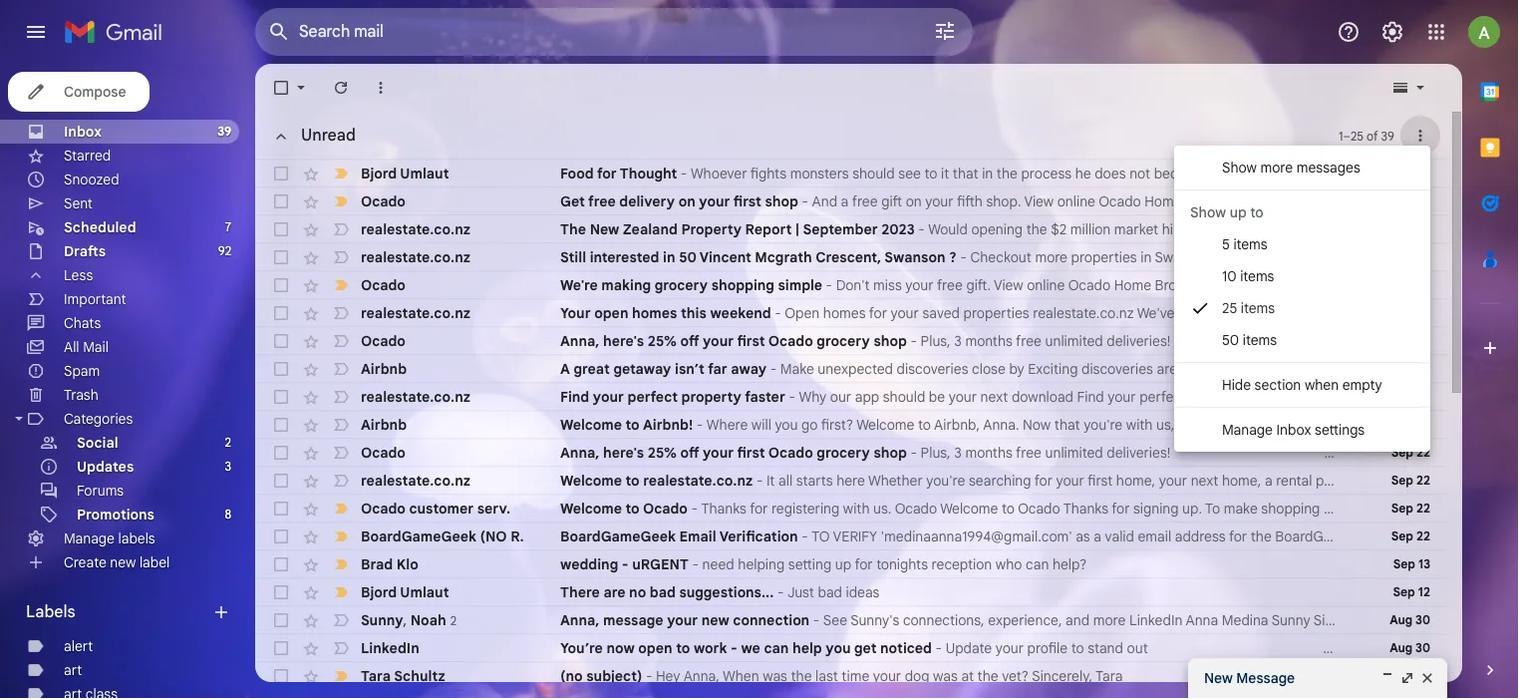 Task type: vqa. For each thing, say whether or not it's contained in the screenshot.
· to the left
no



Task type: describe. For each thing, give the bounding box(es) containing it.
us.
[[874, 500, 892, 518]]

1 horizontal spatial million
[[1346, 416, 1386, 434]]

manage for manage inbox settings
[[1223, 421, 1274, 439]]

your right on on the left of page
[[699, 192, 730, 210]]

welcome to ocado - thanks for registering with us. ocado welcome to ocado thanks for signing up. to make shopping easier, download our app now. 
[[560, 500, 1519, 518]]

to left work on the bottom left of page
[[676, 639, 690, 657]]

your up vet?
[[996, 639, 1024, 657]]

50 items
[[1223, 331, 1278, 349]]

bjord for there are no bad suggestions... - just bad ideas
[[361, 583, 397, 601]]

become
[[1155, 165, 1206, 183]]

here's for 13th "row" from the bottom
[[603, 332, 644, 350]]

(no
[[480, 528, 507, 546]]

toggle split pane mode image
[[1391, 78, 1411, 98]]

24
[[1417, 389, 1431, 404]]

trash link
[[64, 386, 99, 404]]

sep left "28"
[[1392, 305, 1414, 320]]

new for create
[[110, 554, 136, 571]]

easier,
[[1324, 500, 1365, 518]]

property
[[682, 220, 742, 238]]

when
[[723, 667, 760, 685]]

realestate.co.nz for welcome to realestate.co.nz
[[361, 472, 471, 490]]

to right 23
[[1434, 416, 1447, 434]]

in right 26
[[1436, 332, 1447, 350]]

(no subject) - hey anna, when was the last time your dog was at the vet? sincerely, tara
[[560, 667, 1123, 685]]

?
[[950, 248, 957, 266]]

out
[[1127, 639, 1149, 657]]

oct for would
[[1400, 221, 1421, 236]]

7 row from the top
[[255, 327, 1519, 355]]

2 up oct 1
[[1424, 221, 1431, 236]]

art link
[[64, 661, 82, 679]]

welcome for welcome to airbnb! - where will you go first? welcome to airbnb, anna. now that you're with us, you have access to over 7 million places to stay—from
[[560, 416, 622, 434]]

2 row from the top
[[255, 187, 1447, 215]]

1 horizontal spatial can
[[1026, 555, 1049, 573]]

are
[[604, 583, 626, 601]]

message
[[1237, 669, 1296, 687]]

new message
[[1205, 669, 1296, 687]]

message
[[603, 611, 664, 629]]

14 ﻿ from the left
[[1499, 220, 1499, 238]]

0 vertical spatial with
[[1127, 416, 1153, 434]]

realestate.co.nz for the new zealand property report | september 2023
[[361, 220, 471, 238]]

anna, for 11th "row" from the top of the unread tab panel
[[560, 444, 600, 462]]

more image
[[371, 78, 391, 98]]

2 tara from the left
[[1096, 667, 1123, 685]]

you right us,
[[1179, 416, 1202, 434]]

5 ͏ from the left
[[1392, 220, 1396, 238]]

stay—from
[[1451, 416, 1519, 434]]

items for 5 items
[[1234, 235, 1268, 253]]

sep 12
[[1394, 584, 1431, 599]]

sep 28
[[1392, 305, 1431, 320]]

brad klo
[[361, 555, 419, 573]]

customer
[[409, 500, 474, 518]]

3 ﻿ from the left
[[1381, 220, 1381, 238]]

oct 1
[[1402, 249, 1431, 264]]

row containing brad klo
[[255, 551, 1447, 578]]

1 horizontal spatial open
[[639, 639, 673, 657]]

realestate.co.nz for your open homes this weekend
[[361, 304, 471, 322]]

12 ﻿ from the left
[[1478, 220, 1478, 238]]

gmail image
[[64, 12, 173, 52]]

1 vertical spatial shopping
[[1262, 500, 1321, 518]]

view for 11th "row" from the top of the unread tab panel
[[1403, 444, 1433, 462]]

alert
[[64, 637, 93, 655]]

enough
[[1411, 165, 1459, 183]]

you're now open to work - we can help you get noticed - update your profile to stand out ‌ ‌ ‌ ‌ ‌ ‌ ‌ ‌ ‌ ‌ ‌ ‌ ‌ ‌ ‌ ‌ ‌ ‌ ‌ ‌ ‌ ‌ ‌ ‌ ‌ ‌ ‌ ‌ ‌ ‌ ‌ ‌ ‌ ‌ ‌ ‌ ‌ ‌ ‌ ‌ ‌ ‌ ‌ ‌ ‌ ‌ ‌ ‌ ‌ ‌ ‌ ‌ ‌ ‌ ‌ ‌ ‌ ‌ ‌ ‌ ‌ ‌ ‌ ‌ ‌ ‌ ‌ ‌ ‌ ‌ ‌ ‌ ‌ ‌ ‌ ‌ ‌ ‌ ‌ ‌ ‌ ‌ ‌ ‌
[[560, 639, 1449, 657]]

2 vertical spatial first
[[737, 444, 765, 462]]

would
[[929, 220, 968, 238]]

,
[[403, 611, 407, 629]]

anna, down work on the bottom left of page
[[684, 667, 720, 685]]

noticed
[[881, 639, 932, 657]]

inbox link
[[64, 123, 102, 141]]

2023
[[882, 220, 915, 238]]

realestate.co.nz for still interested in 50 vincent mcgrath crescent, swanson ?
[[361, 248, 471, 266]]

vet?
[[1003, 667, 1029, 685]]

getaway
[[614, 360, 672, 378]]

the left the last
[[791, 667, 812, 685]]

in right it
[[982, 165, 994, 183]]

0 vertical spatial free
[[588, 192, 616, 210]]

22 for welcome to realestate.co.nz -
[[1417, 473, 1431, 488]]

1 vertical spatial inbox
[[1277, 421, 1312, 439]]

free for 11th "row" from the top of the unread tab panel
[[1016, 444, 1042, 462]]

items for 50 items
[[1243, 331, 1278, 349]]

sep 22 for welcome to realestate.co.nz -
[[1392, 473, 1431, 488]]

plus, for 13th "row" from the bottom
[[921, 332, 951, 350]]

first?
[[821, 416, 854, 434]]

monster.
[[1221, 165, 1275, 183]]

2 thanks from the left
[[1064, 500, 1109, 518]]

delivery
[[620, 192, 675, 210]]

hide
[[1223, 376, 1252, 394]]

welcome for welcome to realestate.co.nz -
[[560, 472, 622, 490]]

sep left 26
[[1392, 333, 1414, 348]]

sep 22 for boardgamegeek email verification -
[[1392, 529, 1431, 544]]

4 ͏ from the left
[[1381, 220, 1385, 238]]

labels navigation
[[0, 64, 255, 698]]

10 ﻿ from the left
[[1456, 220, 1456, 238]]

aug 30 for anna, message your new connection -
[[1390, 612, 1431, 627]]

vincent
[[700, 248, 752, 266]]

and
[[1279, 165, 1304, 183]]

main menu image
[[24, 20, 48, 44]]

50 inside "row"
[[679, 248, 697, 266]]

3 for 11th "row" from the top of the unread tab panel
[[955, 444, 962, 462]]

to left over
[[1287, 416, 1300, 434]]

first for oct 2
[[734, 192, 762, 210]]

schultz
[[394, 667, 446, 685]]

in down zealand
[[663, 248, 676, 266]]

39 inside unread tab panel
[[1382, 128, 1395, 143]]

ideas
[[846, 583, 880, 601]]

advanced search options image
[[925, 11, 965, 51]]

if
[[1308, 165, 1316, 183]]

snoozed link
[[64, 171, 119, 188]]

7 ͏ from the left
[[1413, 220, 1417, 238]]

you left go
[[775, 416, 798, 434]]

to up 5 items
[[1251, 203, 1264, 221]]

sent link
[[64, 194, 93, 212]]

categories
[[64, 410, 133, 428]]

labels
[[26, 602, 75, 622]]

inbox inside the "labels" navigation
[[64, 123, 102, 141]]

sincerely,
[[1032, 667, 1093, 685]]

we're making grocery shopping simple -
[[560, 276, 836, 294]]

0 horizontal spatial shopping
[[712, 276, 775, 294]]

grocery for 11th "row" from the top of the unread tab panel
[[817, 444, 871, 462]]

alert link
[[64, 637, 93, 655]]

bjord umlaut for there are no bad suggestions...
[[361, 583, 449, 601]]

labels heading
[[26, 602, 211, 622]]

welcome to airbnb! - where will you go first? welcome to airbnb, anna. now that you're with us, you have access to over 7 million places to stay—from
[[560, 416, 1519, 434]]

plus, for 11th "row" from the top of the unread tab panel
[[921, 444, 951, 462]]

art
[[64, 661, 82, 679]]

7 inside the "labels" navigation
[[225, 219, 231, 234]]

first for sep 26
[[737, 332, 765, 350]]

0 horizontal spatial can
[[764, 639, 789, 657]]

months for 13th "row" from the bottom
[[966, 332, 1013, 350]]

crescent,
[[816, 248, 882, 266]]

0 horizontal spatial that
[[953, 165, 979, 183]]

6 row from the top
[[255, 299, 1447, 327]]

messages
[[1297, 159, 1361, 177]]

9 row from the top
[[255, 383, 1447, 411]]

this
[[681, 304, 707, 322]]

sep 13
[[1394, 556, 1431, 571]]

39 inside the "labels" navigation
[[218, 124, 231, 139]]

refresh image
[[331, 78, 351, 98]]

verification
[[720, 528, 798, 546]]

scheduled
[[64, 218, 136, 236]]

row containing sunny
[[255, 606, 1447, 634]]

get free delivery on your first shop -
[[560, 192, 812, 210]]

1 vertical spatial new
[[1205, 669, 1233, 687]]

oct 2 for get free delivery on your first shop -
[[1400, 193, 1431, 208]]

3 row from the top
[[255, 215, 1519, 243]]

months for 11th "row" from the top of the unread tab panel
[[966, 444, 1013, 462]]

Search mail text field
[[299, 22, 878, 42]]

aug for update your profile to stand out ‌ ‌ ‌ ‌ ‌ ‌ ‌ ‌ ‌ ‌ ‌ ‌ ‌ ‌ ‌ ‌ ‌ ‌ ‌ ‌ ‌ ‌ ‌ ‌ ‌ ‌ ‌ ‌ ‌ ‌ ‌ ‌ ‌ ‌ ‌ ‌ ‌ ‌ ‌ ‌ ‌ ‌ ‌ ‌ ‌ ‌ ‌ ‌ ‌ ‌ ‌ ‌ ‌ ‌ ‌ ‌ ‌ ‌ ‌ ‌ ‌ ‌ ‌ ‌ ‌ ‌ ‌ ‌ ‌ ‌ ‌ ‌ ‌ ‌ ‌ ‌ ‌ ‌ ‌ ‌ ‌ ‌ ‌ ‌
[[1390, 640, 1413, 655]]

process
[[1022, 165, 1072, 183]]

sep 24
[[1391, 389, 1431, 404]]

oct 2 for the new zealand property report | september 2023 - would opening the $2 million market hinder kiwi property dreams? ͏ ‌ ﻿ ͏ ‌ ﻿ ͏ ‌ ﻿ ͏ ‌ ﻿ ͏ ‌ ﻿ ͏ ‌ ﻿ ͏ ‌ ﻿ ͏ ‌ ﻿ ͏ ‌ ﻿ ͏ ‌ ﻿ ͏ ‌ ﻿ ͏ ‌ ﻿ ͏ ‌ ﻿ ͏ ‌ ﻿ ͏ ‌ ﻿ ͏ ‌ 
[[1400, 221, 1431, 236]]

to up who
[[1002, 500, 1015, 518]]

here's for 11th "row" from the top of the unread tab panel
[[603, 444, 644, 462]]

manage inbox settings
[[1223, 421, 1365, 439]]

14 ͏ from the left
[[1488, 220, 1492, 238]]

new for your
[[702, 611, 730, 629]]

8
[[225, 507, 231, 522]]

22 for anna, here's 25% off your first ocado grocery shop - plus, 3 months free unlimited deliveries! ‌ ‌ ‌ ‌ ‌ ‌ ‌ ‌ ‌ ‌ ‌ ‌ ‌ ‌ ‌ ‌ ‌ ‌ ‌ ‌ ‌ ‌ ‌ ‌ ‌ ‌ ‌ ‌ ‌ ‌ ‌ ‌ ‌ ‌ ‌ ‌ ‌ ‌ ‌ ‌ ‌ ‌ ‌ ‌ ‌ ‌ ‌ ‌ ‌ ‌ ‌ ‌ ‌ ‌ ‌ ‌ ‌ ‌ ‌ ‌ ‌ ‌ ‌ ‌ view in browser oc
[[1417, 445, 1431, 460]]

more
[[1261, 159, 1294, 177]]

view for 13th "row" from the bottom
[[1403, 332, 1433, 350]]

get
[[855, 639, 877, 657]]

free for 13th "row" from the bottom
[[1016, 332, 1042, 350]]

22 for boardgamegeek email verification -
[[1417, 529, 1431, 544]]

9 ﻿ from the left
[[1446, 220, 1446, 238]]

5 ﻿ from the left
[[1403, 220, 1403, 238]]

close image
[[1420, 670, 1436, 686]]

|
[[796, 220, 800, 238]]

5
[[1223, 235, 1230, 253]]

a
[[560, 360, 570, 378]]

report
[[746, 220, 792, 238]]

the right "at"
[[978, 667, 999, 685]]

1 tara from the left
[[361, 667, 391, 685]]

there are no bad suggestions... - just bad ideas
[[560, 583, 880, 601]]

10
[[1223, 267, 1237, 285]]

up inside "row"
[[835, 555, 852, 573]]

boardgamegeek for boardgamegeek email verification -
[[560, 528, 676, 546]]

get
[[560, 192, 585, 210]]

categories link
[[64, 410, 133, 428]]

to left airbnb, on the right of the page
[[919, 416, 931, 434]]

your down where
[[703, 444, 734, 462]]

the left $2 on the right of page
[[1027, 220, 1048, 238]]

dreams?
[[1294, 220, 1349, 238]]

whoever
[[691, 165, 748, 183]]

dog
[[905, 667, 930, 685]]

2 vertical spatial 25
[[1417, 361, 1431, 376]]

into
[[1463, 165, 1486, 183]]

0 horizontal spatial million
[[1071, 220, 1111, 238]]

1 horizontal spatial up
[[1230, 203, 1247, 221]]

manage labels link
[[64, 530, 155, 548]]

sep 22 for welcome to ocado - thanks for registering with us. ocado welcome to ocado thanks for signing up. to make shopping easier, download our app now. 
[[1392, 501, 1431, 516]]

11 ﻿ from the left
[[1467, 220, 1467, 238]]

realestate.co.nz for find your perfect property faster
[[361, 388, 471, 406]]

16 ͏ from the left
[[1510, 220, 1513, 238]]

1 ͏ from the left
[[1349, 220, 1353, 238]]

work
[[694, 639, 728, 657]]

bjord umlaut for food for thought
[[361, 165, 449, 183]]

1 horizontal spatial that
[[1055, 416, 1081, 434]]

4 ﻿ from the left
[[1392, 220, 1392, 238]]

4 row from the top
[[255, 243, 1447, 271]]

sep left 29 on the top
[[1392, 277, 1414, 292]]

still interested in 50 vincent mcgrath crescent, swanson ? -
[[560, 248, 971, 266]]

9 ͏ from the left
[[1435, 220, 1438, 238]]

row containing linkedin
[[255, 634, 1449, 662]]

compose
[[64, 83, 126, 101]]

now.
[[1487, 500, 1517, 518]]



Task type: locate. For each thing, give the bounding box(es) containing it.
sep 22 for anna, here's 25% off your first ocado grocery shop - plus, 3 months free unlimited deliveries! ‌ ‌ ‌ ‌ ‌ ‌ ‌ ‌ ‌ ‌ ‌ ‌ ‌ ‌ ‌ ‌ ‌ ‌ ‌ ‌ ‌ ‌ ‌ ‌ ‌ ‌ ‌ ‌ ‌ ‌ ‌ ‌ ‌ ‌ ‌ ‌ ‌ ‌ ‌ ‌ ‌ ‌ ‌ ‌ ‌ ‌ ‌ ‌ ‌ ‌ ‌ ‌ ‌ ‌ ‌ ‌ ‌ ‌ ‌ ‌ ‌ ‌ ‌ ‌ view in browser oc
[[1392, 445, 1431, 460]]

0 vertical spatial deliveries!
[[1107, 332, 1171, 350]]

we're
[[560, 276, 598, 294]]

sep for a great getaway isn't far away -
[[1392, 361, 1414, 376]]

aug for hey anna, when was the last time your dog was at the vet? sincerely, tara
[[1393, 668, 1415, 683]]

25% down homes
[[648, 332, 677, 350]]

1 horizontal spatial new
[[1205, 669, 1233, 687]]

25% for 11th "row" from the top of the unread tab panel
[[648, 444, 677, 462]]

2 bad from the left
[[818, 583, 843, 601]]

0 vertical spatial browser
[[1451, 332, 1502, 350]]

2 up the 8
[[225, 435, 231, 450]]

signing
[[1134, 500, 1179, 518]]

for right food
[[597, 165, 617, 183]]

sep for welcome to airbnb! - where will you go first? welcome to airbnb, anna. now that you're with us, you have access to over 7 million places to stay—from
[[1392, 417, 1414, 432]]

1 oc from the top
[[1506, 332, 1519, 350]]

1 vertical spatial property
[[682, 388, 742, 406]]

off for 11th "row" from the top of the unread tab panel
[[681, 444, 700, 462]]

5 row from the top
[[255, 271, 1447, 299]]

your open homes this weekend -
[[560, 304, 785, 322]]

aug 30 for you're now open to work - we can help you get noticed - update your profile to stand out ‌ ‌ ‌ ‌ ‌ ‌ ‌ ‌ ‌ ‌ ‌ ‌ ‌ ‌ ‌ ‌ ‌ ‌ ‌ ‌ ‌ ‌ ‌ ‌ ‌ ‌ ‌ ‌ ‌ ‌ ‌ ‌ ‌ ‌ ‌ ‌ ‌ ‌ ‌ ‌ ‌ ‌ ‌ ‌ ‌ ‌ ‌ ‌ ‌ ‌ ‌ ‌ ‌ ‌ ‌ ‌ ‌ ‌ ‌ ‌ ‌ ‌ ‌ ‌ ‌ ‌ ‌ ‌ ‌ ‌ ‌ ‌ ‌ ‌ ‌ ‌ ‌ ‌ ‌ ‌ ‌ ‌ ‌ ‌
[[1390, 640, 1431, 655]]

he
[[1076, 165, 1092, 183]]

2 months from the top
[[966, 444, 1013, 462]]

0 vertical spatial months
[[966, 332, 1013, 350]]

anna, here's 25% off your first ocado grocery shop - plus, 3 months free unlimited deliveries! ‌ ‌ ‌ ‌ ‌ ‌ ‌ ‌ ‌ ‌ ‌ ‌ ‌ ‌ ‌ ‌ ‌ ‌ ‌ ‌ ‌ ‌ ‌ ‌ ‌ ‌ ‌ ‌ ‌ ‌ ‌ ‌ ‌ ‌ ‌ ‌ ‌ ‌ ‌ ‌ ‌ ‌ ‌ ‌ ‌ ‌ ‌ ‌ ‌ ‌ ‌ ‌ ‌ ‌ ‌ ‌ ‌ ‌ ‌ ‌ ‌ ‌ ‌ ‌ view in browser oc down welcome to airbnb! - where will you go first? welcome to airbnb, anna. now that you're with us, you have access to over 7 million places to stay—from
[[560, 444, 1519, 462]]

1 horizontal spatial boardgamegeek
[[560, 528, 676, 546]]

1 25% from the top
[[648, 332, 677, 350]]

tara down linkedin
[[361, 667, 391, 685]]

1 vertical spatial 7
[[1335, 416, 1342, 434]]

was left "at"
[[934, 667, 958, 685]]

2 vertical spatial oct
[[1402, 249, 1423, 264]]

sep down places
[[1392, 445, 1414, 460]]

browser for 13th "row" from the bottom
[[1451, 332, 1502, 350]]

1 horizontal spatial inbox
[[1277, 421, 1312, 439]]

sep for boardgamegeek email verification -
[[1392, 529, 1414, 544]]

row containing boardgamegeek (no r.
[[255, 523, 1447, 551]]

your up 'far'
[[703, 332, 734, 350]]

search mail image
[[261, 14, 297, 50]]

bjord down unread button
[[361, 165, 397, 183]]

1 horizontal spatial 7
[[1335, 416, 1342, 434]]

sep 22 up download
[[1392, 473, 1431, 488]]

1 horizontal spatial 39
[[1382, 128, 1395, 143]]

2 vertical spatial grocery
[[817, 444, 871, 462]]

free down now at the bottom right of the page
[[1016, 444, 1042, 462]]

1 up 29 on the top
[[1426, 249, 1431, 264]]

1 vertical spatial can
[[764, 639, 789, 657]]

None search field
[[255, 8, 973, 56]]

row containing tara schultz
[[255, 662, 1447, 690]]

2 deliveries! from the top
[[1107, 444, 1171, 462]]

bad right no
[[650, 583, 676, 601]]

show for show more messages
[[1223, 159, 1258, 177]]

oct for -
[[1402, 249, 1423, 264]]

shop
[[765, 192, 799, 210], [874, 332, 908, 350], [874, 444, 908, 462]]

0 vertical spatial can
[[1026, 555, 1049, 573]]

0 horizontal spatial new
[[590, 220, 620, 238]]

your
[[560, 304, 591, 322]]

anna.
[[984, 416, 1020, 434]]

0 horizontal spatial 25
[[1223, 299, 1238, 317]]

umlaut for there
[[400, 583, 449, 601]]

22 left our
[[1417, 501, 1431, 516]]

here's up 'welcome to realestate.co.nz -'
[[603, 444, 644, 462]]

chats link
[[64, 314, 101, 332]]

perfect
[[628, 388, 678, 406]]

17 row from the top
[[255, 606, 1447, 634]]

1 here's from the top
[[603, 332, 644, 350]]

welcome for welcome to ocado - thanks for registering with us. ocado welcome to ocado thanks for signing up. to make shopping easier, download our app now. 
[[560, 500, 622, 518]]

oct 2 down 2:45 pm
[[1400, 193, 1431, 208]]

your
[[699, 192, 730, 210], [703, 332, 734, 350], [593, 388, 624, 406], [703, 444, 734, 462], [667, 611, 698, 629], [996, 639, 1024, 657], [873, 667, 902, 685]]

sep 22
[[1392, 445, 1431, 460], [1392, 473, 1431, 488], [1392, 501, 1431, 516], [1392, 529, 1431, 544]]

items down 25 items
[[1243, 331, 1278, 349]]

aug left 14
[[1393, 668, 1415, 683]]

1 vertical spatial plus,
[[921, 444, 951, 462]]

2 oct 2 from the top
[[1400, 221, 1431, 236]]

grocery down first?
[[817, 444, 871, 462]]

here's up getaway
[[603, 332, 644, 350]]

our
[[1434, 500, 1456, 518]]

show right the a
[[1223, 159, 1258, 177]]

15 ﻿ from the left
[[1510, 220, 1510, 238]]

minimize image
[[1380, 670, 1396, 686]]

2 view from the top
[[1403, 444, 1433, 462]]

1 vertical spatial months
[[966, 444, 1013, 462]]

new inside "row"
[[590, 220, 620, 238]]

a
[[1210, 165, 1217, 183]]

important link
[[64, 290, 126, 308]]

6 ﻿ from the left
[[1413, 220, 1413, 238]]

oc for 13th "row" from the bottom
[[1506, 332, 1519, 350]]

1 vertical spatial that
[[1055, 416, 1081, 434]]

thanks
[[702, 500, 747, 518], [1064, 500, 1109, 518]]

1 horizontal spatial bad
[[818, 583, 843, 601]]

aug down sep 12
[[1390, 612, 1413, 627]]

0 vertical spatial here's
[[603, 332, 644, 350]]

show up to
[[1191, 203, 1264, 221]]

view down places
[[1403, 444, 1433, 462]]

1 vertical spatial oct
[[1400, 221, 1421, 236]]

1 bjord from the top
[[361, 165, 397, 183]]

1 view from the top
[[1403, 332, 1433, 350]]

2 oc from the top
[[1506, 444, 1519, 462]]

0 vertical spatial bjord
[[361, 165, 397, 183]]

bjord umlaut up ,
[[361, 583, 449, 601]]

30 for anna, message your new connection -
[[1416, 612, 1431, 627]]

1 vertical spatial bjord
[[361, 583, 397, 601]]

just
[[788, 583, 815, 601]]

0 horizontal spatial 50
[[679, 248, 697, 266]]

connection
[[733, 611, 810, 629]]

registering
[[772, 500, 840, 518]]

items for 10 items
[[1241, 267, 1275, 285]]

2 plus, from the top
[[921, 444, 951, 462]]

items for 25 items
[[1241, 299, 1276, 317]]

making
[[602, 276, 651, 294]]

4 sep 22 from the top
[[1392, 529, 1431, 544]]

scheduled link
[[64, 218, 136, 236]]

support image
[[1337, 20, 1361, 44]]

deliveries! for 11th "row" from the top of the unread tab panel
[[1107, 444, 1171, 462]]

new inside "row"
[[702, 611, 730, 629]]

that right it
[[953, 165, 979, 183]]

sep for wedding - urgent - need helping setting up for tonights reception who can help?
[[1394, 556, 1416, 571]]

anna, here's 25% off your first ocado grocery shop - plus, 3 months free unlimited deliveries! ‌ ‌ ‌ ‌ ‌ ‌ ‌ ‌ ‌ ‌ ‌ ‌ ‌ ‌ ‌ ‌ ‌ ‌ ‌ ‌ ‌ ‌ ‌ ‌ ‌ ‌ ‌ ‌ ‌ ‌ ‌ ‌ ‌ ‌ ‌ ‌ ‌ ‌ ‌ ‌ ‌ ‌ ‌ ‌ ‌ ‌ ‌ ‌ ‌ ‌ ‌ ‌ ‌ ‌ ‌ ‌ ‌ ‌ ‌ ‌ ‌ ‌ ‌ ‌ view in browser oc for 11th "row" from the top of the unread tab panel
[[560, 444, 1519, 462]]

for left signing
[[1112, 500, 1130, 518]]

sep 22 down places
[[1392, 445, 1431, 460]]

now
[[607, 639, 635, 657]]

1 vertical spatial browser
[[1451, 444, 1502, 462]]

sep for welcome to ocado - thanks for registering with us. ocado welcome to ocado thanks for signing up. to make shopping easier, download our app now. 
[[1392, 501, 1414, 516]]

there
[[560, 583, 600, 601]]

your up work on the bottom left of page
[[667, 611, 698, 629]]

you're
[[1084, 416, 1123, 434]]

0 vertical spatial up
[[1230, 203, 1247, 221]]

0 vertical spatial 25%
[[648, 332, 677, 350]]

off down airbnb!
[[681, 444, 700, 462]]

reception
[[932, 555, 993, 573]]

isn't
[[675, 360, 705, 378]]

1 vertical spatial 30
[[1416, 640, 1431, 655]]

0 horizontal spatial with
[[844, 500, 870, 518]]

1 vertical spatial with
[[844, 500, 870, 518]]

1 vertical spatial million
[[1346, 416, 1386, 434]]

0 vertical spatial view
[[1403, 332, 1433, 350]]

shop for 11th "row" from the top of the unread tab panel
[[874, 444, 908, 462]]

1 oct 2 from the top
[[1400, 193, 1431, 208]]

0 vertical spatial show
[[1223, 159, 1258, 177]]

1 vertical spatial aug
[[1390, 640, 1413, 655]]

fights
[[751, 165, 787, 183]]

2 ͏ from the left
[[1360, 220, 1363, 238]]

1 vertical spatial unlimited
[[1046, 444, 1104, 462]]

2 bjord umlaut from the top
[[361, 583, 449, 601]]

7 up '92'
[[225, 219, 231, 234]]

13 ﻿ from the left
[[1488, 220, 1488, 238]]

1 bjord umlaut from the top
[[361, 165, 449, 183]]

months up 'anna.'
[[966, 332, 1013, 350]]

0 vertical spatial plus,
[[921, 332, 951, 350]]

browser for 11th "row" from the top of the unread tab panel
[[1451, 444, 1502, 462]]

1 off from the top
[[681, 332, 700, 350]]

up right setting
[[835, 555, 852, 573]]

anna, down the find
[[560, 444, 600, 462]]

0 horizontal spatial manage
[[64, 530, 115, 548]]

3 sep 22 from the top
[[1392, 501, 1431, 516]]

deliveries! for 13th "row" from the bottom
[[1107, 332, 1171, 350]]

stand
[[1088, 639, 1124, 657]]

1 vertical spatial 25%
[[648, 444, 677, 462]]

anna, here's 25% off your first ocado grocery shop - plus, 3 months free unlimited deliveries! ‌ ‌ ‌ ‌ ‌ ‌ ‌ ‌ ‌ ‌ ‌ ‌ ‌ ‌ ‌ ‌ ‌ ‌ ‌ ‌ ‌ ‌ ‌ ‌ ‌ ‌ ‌ ‌ ‌ ‌ ‌ ‌ ‌ ‌ ‌ ‌ ‌ ‌ ‌ ‌ ‌ ‌ ‌ ‌ ‌ ‌ ‌ ‌ ‌ ‌ ‌ ‌ ‌ ‌ ‌ ‌ ‌ ‌ ‌ ‌ ‌ ‌ ‌ ‌ view in browser oc for 13th "row" from the bottom
[[560, 332, 1519, 350]]

food
[[560, 165, 594, 183]]

0 vertical spatial 25
[[1351, 128, 1364, 143]]

8 ﻿ from the left
[[1435, 220, 1435, 238]]

your left the "dog"
[[873, 667, 902, 685]]

to down perfect at the left
[[626, 416, 640, 434]]

2 anna, here's 25% off your first ocado grocery shop - plus, 3 months free unlimited deliveries! ‌ ‌ ‌ ‌ ‌ ‌ ‌ ‌ ‌ ‌ ‌ ‌ ‌ ‌ ‌ ‌ ‌ ‌ ‌ ‌ ‌ ‌ ‌ ‌ ‌ ‌ ‌ ‌ ‌ ‌ ‌ ‌ ‌ ‌ ‌ ‌ ‌ ‌ ‌ ‌ ‌ ‌ ‌ ‌ ‌ ‌ ‌ ‌ ‌ ‌ ‌ ‌ ‌ ‌ ‌ ‌ ‌ ‌ ‌ ‌ ‌ ‌ ‌ ‌ view in browser oc from the top
[[560, 444, 1519, 462]]

mcgrath
[[755, 248, 813, 266]]

forums link
[[77, 482, 124, 500]]

1 vertical spatial shop
[[874, 332, 908, 350]]

1 anna, here's 25% off your first ocado grocery shop - plus, 3 months free unlimited deliveries! ‌ ‌ ‌ ‌ ‌ ‌ ‌ ‌ ‌ ‌ ‌ ‌ ‌ ‌ ‌ ‌ ‌ ‌ ‌ ‌ ‌ ‌ ‌ ‌ ‌ ‌ ‌ ‌ ‌ ‌ ‌ ‌ ‌ ‌ ‌ ‌ ‌ ‌ ‌ ‌ ‌ ‌ ‌ ‌ ‌ ‌ ‌ ‌ ‌ ‌ ‌ ‌ ‌ ‌ ‌ ‌ ‌ ‌ ‌ ‌ ‌ ‌ ‌ ‌ view in browser oc from the top
[[560, 332, 1519, 350]]

anna, for "row" containing sunny
[[560, 611, 600, 629]]

1 vertical spatial airbnb
[[361, 416, 407, 434]]

was right when
[[763, 667, 788, 685]]

26
[[1417, 333, 1431, 348]]

1 vertical spatial open
[[639, 639, 673, 657]]

1 deliveries! from the top
[[1107, 332, 1171, 350]]

1 vertical spatial 25
[[1223, 299, 1238, 317]]

12 ͏ from the left
[[1467, 220, 1471, 238]]

0 vertical spatial new
[[110, 554, 136, 571]]

13 ͏ from the left
[[1478, 220, 1481, 238]]

first up away
[[737, 332, 765, 350]]

view up sep 25
[[1403, 332, 1433, 350]]

an
[[1490, 165, 1505, 183]]

plus, down ?
[[921, 332, 951, 350]]

0 horizontal spatial 39
[[218, 124, 231, 139]]

1 vertical spatial umlaut
[[400, 583, 449, 601]]

items
[[1234, 235, 1268, 253], [1241, 267, 1275, 285], [1241, 299, 1276, 317], [1243, 331, 1278, 349]]

bad down wedding - urgent - need helping setting up for tonights reception who can help?
[[818, 583, 843, 601]]

manage up create
[[64, 530, 115, 548]]

2 sep 22 from the top
[[1392, 473, 1431, 488]]

2 25% from the top
[[648, 444, 677, 462]]

0 horizontal spatial bad
[[650, 583, 676, 601]]

tonights
[[877, 555, 928, 573]]

1 vertical spatial bjord umlaut
[[361, 583, 449, 601]]

1 airbnb from the top
[[361, 360, 407, 378]]

new right the on the left top of page
[[590, 220, 620, 238]]

29
[[1417, 277, 1431, 292]]

browser down stay—from
[[1451, 444, 1502, 462]]

2 22 from the top
[[1417, 473, 1431, 488]]

2 boardgamegeek from the left
[[560, 528, 676, 546]]

unlimited up you're
[[1046, 332, 1104, 350]]

0 vertical spatial bjord umlaut
[[361, 165, 449, 183]]

22 down 23
[[1417, 445, 1431, 460]]

1 was from the left
[[763, 667, 788, 685]]

items up 50 items
[[1241, 299, 1276, 317]]

grocery down simple on the right of the page
[[817, 332, 871, 350]]

1 horizontal spatial new
[[702, 611, 730, 629]]

all
[[64, 338, 79, 356]]

off for 13th "row" from the bottom
[[681, 332, 700, 350]]

sep for welcome to realestate.co.nz -
[[1392, 473, 1414, 488]]

2 off from the top
[[681, 444, 700, 462]]

2 was from the left
[[934, 667, 958, 685]]

10 ͏ from the left
[[1446, 220, 1449, 238]]

25 left of
[[1351, 128, 1364, 143]]

empty
[[1343, 376, 1383, 394]]

to down 'welcome to realestate.co.nz -'
[[626, 500, 640, 518]]

1 vertical spatial view
[[1403, 444, 1433, 462]]

1 boardgamegeek from the left
[[361, 528, 477, 546]]

you right if
[[1320, 165, 1342, 183]]

1 horizontal spatial 50
[[1223, 331, 1240, 349]]

to left stand
[[1072, 639, 1085, 657]]

14
[[1418, 668, 1431, 683]]

sunny
[[361, 611, 403, 629]]

homes
[[632, 304, 678, 322]]

30 for you're now open to work - we can help you get noticed - update your profile to stand out ‌ ‌ ‌ ‌ ‌ ‌ ‌ ‌ ‌ ‌ ‌ ‌ ‌ ‌ ‌ ‌ ‌ ‌ ‌ ‌ ‌ ‌ ‌ ‌ ‌ ‌ ‌ ‌ ‌ ‌ ‌ ‌ ‌ ‌ ‌ ‌ ‌ ‌ ‌ ‌ ‌ ‌ ‌ ‌ ‌ ‌ ‌ ‌ ‌ ‌ ‌ ‌ ‌ ‌ ‌ ‌ ‌ ‌ ‌ ‌ ‌ ‌ ‌ ‌ ‌ ‌ ‌ ‌ ‌ ‌ ‌ ‌ ‌ ‌ ‌ ‌ ‌ ‌ ‌ ‌ ‌ ‌ ‌ ‌
[[1416, 640, 1431, 655]]

2 aug 30 from the top
[[1390, 640, 1431, 655]]

0 vertical spatial that
[[953, 165, 979, 183]]

7 ﻿ from the left
[[1424, 220, 1424, 238]]

1 horizontal spatial 25
[[1351, 128, 1364, 143]]

1 vertical spatial oct 2
[[1400, 221, 1431, 236]]

1 bad from the left
[[650, 583, 676, 601]]

2 browser from the top
[[1451, 444, 1502, 462]]

sep 22 up sep 13
[[1392, 529, 1431, 544]]

manage for manage labels create new label
[[64, 530, 115, 548]]

open up hey
[[639, 639, 673, 657]]

thanks up email
[[702, 500, 747, 518]]

aug 14
[[1393, 668, 1431, 683]]

0 vertical spatial manage
[[1223, 421, 1274, 439]]

airbnb for a great getaway isn't far away
[[361, 360, 407, 378]]

22 up 13
[[1417, 529, 1431, 544]]

2 down enough
[[1424, 193, 1431, 208]]

new down there are no bad suggestions... - just bad ideas
[[702, 611, 730, 629]]

1 vertical spatial off
[[681, 444, 700, 462]]

2 inside sunny , noah 2
[[450, 613, 457, 628]]

in up our
[[1436, 444, 1447, 462]]

bjord umlaut down more image
[[361, 165, 449, 183]]

39 right of
[[1382, 128, 1395, 143]]

1 plus, from the top
[[921, 332, 951, 350]]

row containing ocado customer serv.
[[255, 495, 1519, 523]]

0 vertical spatial grocery
[[655, 276, 708, 294]]

1 row from the top
[[255, 160, 1519, 187]]

oct down 2:45 pm
[[1400, 193, 1421, 208]]

0 horizontal spatial open
[[595, 304, 629, 322]]

sep for find your perfect property faster -
[[1391, 389, 1414, 404]]

pop out image
[[1400, 670, 1416, 686]]

boardgamegeek for boardgamegeek (no r.
[[361, 528, 477, 546]]

2 vertical spatial shop
[[874, 444, 908, 462]]

25 items
[[1223, 299, 1276, 317]]

1 horizontal spatial thanks
[[1064, 500, 1109, 518]]

͏
[[1349, 220, 1353, 238], [1360, 220, 1363, 238], [1370, 220, 1374, 238], [1381, 220, 1385, 238], [1392, 220, 1396, 238], [1403, 220, 1406, 238], [1413, 220, 1417, 238], [1424, 220, 1428, 238], [1435, 220, 1438, 238], [1446, 220, 1449, 238], [1456, 220, 1460, 238], [1467, 220, 1471, 238], [1478, 220, 1481, 238], [1488, 220, 1492, 238], [1499, 220, 1503, 238], [1510, 220, 1513, 238]]

39 left unread button
[[218, 124, 231, 139]]

bjord for food for thought - whoever fights monsters should see to it that in the process he does not become a monster. and if you gaze long enough into an ab
[[361, 165, 397, 183]]

8 ͏ from the left
[[1424, 220, 1428, 238]]

shop up the "us." at the right bottom
[[874, 444, 908, 462]]

0 vertical spatial 7
[[225, 219, 231, 234]]

2 ﻿ from the left
[[1370, 220, 1371, 238]]

row
[[255, 160, 1519, 187], [255, 187, 1447, 215], [255, 215, 1519, 243], [255, 243, 1447, 271], [255, 271, 1447, 299], [255, 299, 1447, 327], [255, 327, 1519, 355], [255, 355, 1447, 383], [255, 383, 1447, 411], [255, 411, 1519, 439], [255, 439, 1519, 467], [255, 467, 1447, 495], [255, 495, 1519, 523], [255, 523, 1447, 551], [255, 551, 1447, 578], [255, 578, 1447, 606], [255, 606, 1447, 634], [255, 634, 1449, 662], [255, 662, 1447, 690]]

11 ͏ from the left
[[1456, 220, 1460, 238]]

boardgamegeek up wedding
[[560, 528, 676, 546]]

label
[[140, 554, 170, 571]]

brad
[[361, 555, 393, 573]]

anna, here's 25% off your first ocado grocery shop - plus, 3 months free unlimited deliveries! ‌ ‌ ‌ ‌ ‌ ‌ ‌ ‌ ‌ ‌ ‌ ‌ ‌ ‌ ‌ ‌ ‌ ‌ ‌ ‌ ‌ ‌ ‌ ‌ ‌ ‌ ‌ ‌ ‌ ‌ ‌ ‌ ‌ ‌ ‌ ‌ ‌ ‌ ‌ ‌ ‌ ‌ ‌ ‌ ‌ ‌ ‌ ‌ ‌ ‌ ‌ ‌ ‌ ‌ ‌ ‌ ‌ ‌ ‌ ‌ ‌ ‌ ‌ ‌ view in browser oc up welcome to airbnb! - where will you go first? welcome to airbnb, anna. now that you're with us, you have access to over 7 million places to stay—from
[[560, 332, 1519, 350]]

sunny , noah 2
[[361, 611, 457, 629]]

16 row from the top
[[255, 578, 1447, 606]]

7 inside "row"
[[1335, 416, 1342, 434]]

0 vertical spatial unlimited
[[1046, 332, 1104, 350]]

1 vertical spatial show
[[1191, 203, 1227, 221]]

(no
[[560, 667, 583, 685]]

0 horizontal spatial thanks
[[702, 500, 747, 518]]

0 vertical spatial aug
[[1390, 612, 1413, 627]]

2 airbnb from the top
[[361, 416, 407, 434]]

trash
[[64, 386, 99, 404]]

0 horizontal spatial tara
[[361, 667, 391, 685]]

us,
[[1157, 416, 1175, 434]]

to up boardgamegeek email verification -
[[626, 472, 640, 490]]

oct up sep 29
[[1402, 249, 1423, 264]]

oc for 11th "row" from the top of the unread tab panel
[[1506, 444, 1519, 462]]

0 horizontal spatial was
[[763, 667, 788, 685]]

sep left 12
[[1394, 584, 1416, 599]]

inbox section options image
[[1411, 126, 1431, 146]]

2 30 from the top
[[1416, 640, 1431, 655]]

manage down hide
[[1223, 421, 1274, 439]]

anna,
[[560, 332, 600, 350], [560, 444, 600, 462], [560, 611, 600, 629], [684, 667, 720, 685]]

aug 30 down sep 12
[[1390, 612, 1431, 627]]

6 ͏ from the left
[[1403, 220, 1406, 238]]

labels
[[118, 530, 155, 548]]

to left it
[[925, 165, 938, 183]]

klo
[[397, 555, 419, 573]]

2 inside the "labels" navigation
[[225, 435, 231, 450]]

3 for 13th "row" from the bottom
[[955, 332, 962, 350]]

1 horizontal spatial was
[[934, 667, 958, 685]]

last
[[816, 667, 838, 685]]

unread main content
[[255, 64, 1519, 698]]

noah
[[411, 611, 446, 629]]

with left the "us." at the right bottom
[[844, 500, 870, 518]]

3 inside the "labels" navigation
[[225, 459, 231, 474]]

12 row from the top
[[255, 467, 1447, 495]]

1 vertical spatial oc
[[1506, 444, 1519, 462]]

thought
[[620, 165, 677, 183]]

1 vertical spatial 1
[[1426, 249, 1431, 264]]

new inside manage labels create new label
[[110, 554, 136, 571]]

2 bjord from the top
[[361, 583, 397, 601]]

25% for 13th "row" from the bottom
[[648, 332, 677, 350]]

need
[[703, 555, 735, 573]]

0 vertical spatial aug 30
[[1390, 612, 1431, 627]]

1 22 from the top
[[1417, 445, 1431, 460]]

0 vertical spatial shop
[[765, 192, 799, 210]]

show for show up to
[[1191, 203, 1227, 221]]

long
[[1380, 165, 1407, 183]]

1 vertical spatial aug 30
[[1390, 640, 1431, 655]]

items right 10
[[1241, 267, 1275, 285]]

ocado customer serv.
[[361, 500, 511, 518]]

up
[[1230, 203, 1247, 221], [835, 555, 852, 573]]

0 vertical spatial shopping
[[712, 276, 775, 294]]

shop for 13th "row" from the bottom
[[874, 332, 908, 350]]

see
[[899, 165, 921, 183]]

1 unlimited from the top
[[1046, 332, 1104, 350]]

property down 'far'
[[682, 388, 742, 406]]

unread tab panel
[[255, 112, 1519, 698]]

far
[[708, 360, 728, 378]]

sep for anna, here's 25% off your first ocado grocery shop - plus, 3 months free unlimited deliveries! ‌ ‌ ‌ ‌ ‌ ‌ ‌ ‌ ‌ ‌ ‌ ‌ ‌ ‌ ‌ ‌ ‌ ‌ ‌ ‌ ‌ ‌ ‌ ‌ ‌ ‌ ‌ ‌ ‌ ‌ ‌ ‌ ‌ ‌ ‌ ‌ ‌ ‌ ‌ ‌ ‌ ‌ ‌ ‌ ‌ ‌ ‌ ‌ ‌ ‌ ‌ ‌ ‌ ‌ ‌ ‌ ‌ ‌ ‌ ‌ ‌ ‌ ‌ ‌ view in browser oc
[[1392, 445, 1414, 460]]

0 vertical spatial anna, here's 25% off your first ocado grocery shop - plus, 3 months free unlimited deliveries! ‌ ‌ ‌ ‌ ‌ ‌ ‌ ‌ ‌ ‌ ‌ ‌ ‌ ‌ ‌ ‌ ‌ ‌ ‌ ‌ ‌ ‌ ‌ ‌ ‌ ‌ ‌ ‌ ‌ ‌ ‌ ‌ ‌ ‌ ‌ ‌ ‌ ‌ ‌ ‌ ‌ ‌ ‌ ‌ ‌ ‌ ‌ ‌ ‌ ‌ ‌ ‌ ‌ ‌ ‌ ‌ ‌ ‌ ‌ ‌ ‌ ‌ ‌ ‌ view in browser oc
[[560, 332, 1519, 350]]

3 up airbnb, on the right of the page
[[955, 332, 962, 350]]

19 row from the top
[[255, 662, 1447, 690]]

18 row from the top
[[255, 634, 1449, 662]]

sep
[[1392, 277, 1414, 292], [1392, 305, 1414, 320], [1392, 333, 1414, 348], [1392, 361, 1414, 376], [1391, 389, 1414, 404], [1392, 417, 1414, 432], [1392, 445, 1414, 460], [1392, 473, 1414, 488], [1392, 501, 1414, 516], [1392, 529, 1414, 544], [1394, 556, 1416, 571], [1394, 584, 1416, 599]]

1 thanks from the left
[[702, 500, 747, 518]]

linkedin
[[361, 639, 420, 657]]

1 umlaut from the top
[[400, 165, 449, 183]]

for up verification
[[750, 500, 768, 518]]

1 horizontal spatial property
[[1236, 220, 1291, 238]]

1 aug 30 from the top
[[1390, 612, 1431, 627]]

1 vertical spatial deliveries!
[[1107, 444, 1171, 462]]

drafts link
[[64, 242, 106, 260]]

unlimited for 11th "row" from the top of the unread tab panel
[[1046, 444, 1104, 462]]

will
[[752, 416, 772, 434]]

92
[[218, 243, 231, 258]]

0 vertical spatial off
[[681, 332, 700, 350]]

14 row from the top
[[255, 523, 1447, 551]]

grocery for 13th "row" from the bottom
[[817, 332, 871, 350]]

free right get
[[588, 192, 616, 210]]

8 row from the top
[[255, 355, 1447, 383]]

open
[[595, 304, 629, 322], [639, 639, 673, 657]]

2 here's from the top
[[603, 444, 644, 462]]

unlimited for 13th "row" from the bottom
[[1046, 332, 1104, 350]]

spam
[[64, 362, 100, 380]]

1 months from the top
[[966, 332, 1013, 350]]

oc right 26
[[1506, 332, 1519, 350]]

the left the 'process'
[[997, 165, 1018, 183]]

3 ͏ from the left
[[1370, 220, 1374, 238]]

1 horizontal spatial 1
[[1426, 249, 1431, 264]]

2 vertical spatial free
[[1016, 444, 1042, 462]]

aug 30
[[1390, 612, 1431, 627], [1390, 640, 1431, 655]]

0 vertical spatial oct 2
[[1400, 193, 1431, 208]]

umlaut for food
[[400, 165, 449, 183]]

deliveries! down us,
[[1107, 444, 1171, 462]]

with left us,
[[1127, 416, 1153, 434]]

plus, down airbnb, on the right of the page
[[921, 444, 951, 462]]

0 vertical spatial oct
[[1400, 193, 1421, 208]]

None checkbox
[[271, 164, 291, 184], [271, 219, 291, 239], [271, 247, 291, 267], [271, 303, 291, 323], [271, 359, 291, 379], [271, 387, 291, 407], [271, 415, 291, 435], [271, 471, 291, 491], [271, 582, 291, 602], [271, 610, 291, 630], [271, 164, 291, 184], [271, 219, 291, 239], [271, 247, 291, 267], [271, 303, 291, 323], [271, 359, 291, 379], [271, 387, 291, 407], [271, 415, 291, 435], [271, 471, 291, 491], [271, 582, 291, 602], [271, 610, 291, 630]]

tab list
[[1463, 64, 1519, 626]]

1 browser from the top
[[1451, 332, 1502, 350]]

you left 'get'
[[826, 639, 851, 657]]

3 up the 8
[[225, 459, 231, 474]]

15 ͏ from the left
[[1499, 220, 1503, 238]]

faster
[[745, 388, 786, 406]]

unread
[[301, 126, 356, 146]]

still
[[560, 248, 586, 266]]

10 row from the top
[[255, 411, 1519, 439]]

2 unlimited from the top
[[1046, 444, 1104, 462]]

1 horizontal spatial shopping
[[1262, 500, 1321, 518]]

0 vertical spatial 1
[[1339, 128, 1344, 143]]

manage inside manage labels create new label
[[64, 530, 115, 548]]

30 up 14
[[1416, 640, 1431, 655]]

3 22 from the top
[[1417, 501, 1431, 516]]

None checkbox
[[271, 78, 291, 98], [271, 191, 291, 211], [271, 275, 291, 295], [271, 331, 291, 351], [271, 443, 291, 463], [271, 499, 291, 519], [271, 527, 291, 547], [271, 555, 291, 574], [271, 638, 291, 658], [271, 666, 291, 686], [271, 78, 291, 98], [271, 191, 291, 211], [271, 275, 291, 295], [271, 331, 291, 351], [271, 443, 291, 463], [271, 499, 291, 519], [271, 527, 291, 547], [271, 555, 291, 574], [271, 638, 291, 658], [271, 666, 291, 686]]

11 row from the top
[[255, 439, 1519, 467]]

2 vertical spatial aug
[[1393, 668, 1415, 683]]

swanson
[[885, 248, 946, 266]]

1 horizontal spatial manage
[[1223, 421, 1274, 439]]

opening
[[972, 220, 1023, 238]]

create new label link
[[64, 554, 170, 571]]

sep for there are no bad suggestions... - just bad ideas
[[1394, 584, 1416, 599]]

22 for welcome to ocado - thanks for registering with us. ocado welcome to ocado thanks for signing up. to make shopping easier, download our app now. 
[[1417, 501, 1431, 516]]

airbnb for welcome to airbnb!
[[361, 416, 407, 434]]

free up now at the bottom right of the page
[[1016, 332, 1042, 350]]

2
[[1424, 193, 1431, 208], [1424, 221, 1431, 236], [225, 435, 231, 450], [450, 613, 457, 628]]

1 ﻿ from the left
[[1360, 220, 1360, 238]]

ocado
[[361, 192, 406, 210], [361, 276, 406, 294], [361, 332, 406, 350], [769, 332, 814, 350], [361, 444, 406, 462], [769, 444, 814, 462], [361, 500, 406, 518], [643, 500, 688, 518], [895, 500, 938, 518], [1018, 500, 1061, 518]]

1 inside "row"
[[1426, 249, 1431, 264]]

sep 22 left our
[[1392, 501, 1431, 516]]

should
[[853, 165, 895, 183]]

0 vertical spatial umlaut
[[400, 165, 449, 183]]

your down great
[[593, 388, 624, 406]]

items right 5
[[1234, 235, 1268, 253]]

first
[[734, 192, 762, 210], [737, 332, 765, 350], [737, 444, 765, 462]]

0 horizontal spatial 1
[[1339, 128, 1344, 143]]

have
[[1205, 416, 1235, 434]]

1 horizontal spatial tara
[[1096, 667, 1123, 685]]

all mail link
[[64, 338, 109, 356]]

browser right 26
[[1451, 332, 1502, 350]]

anna, for 13th "row" from the bottom
[[560, 332, 600, 350]]

1 30 from the top
[[1416, 612, 1431, 627]]

15 row from the top
[[255, 551, 1447, 578]]

settings image
[[1381, 20, 1405, 44]]

4 22 from the top
[[1417, 529, 1431, 544]]

0 vertical spatial new
[[590, 220, 620, 238]]

all mail
[[64, 338, 109, 356]]

snoozed
[[64, 171, 119, 188]]

2 umlaut from the top
[[400, 583, 449, 601]]

for up ideas
[[855, 555, 873, 573]]

0 horizontal spatial 7
[[225, 219, 231, 234]]



